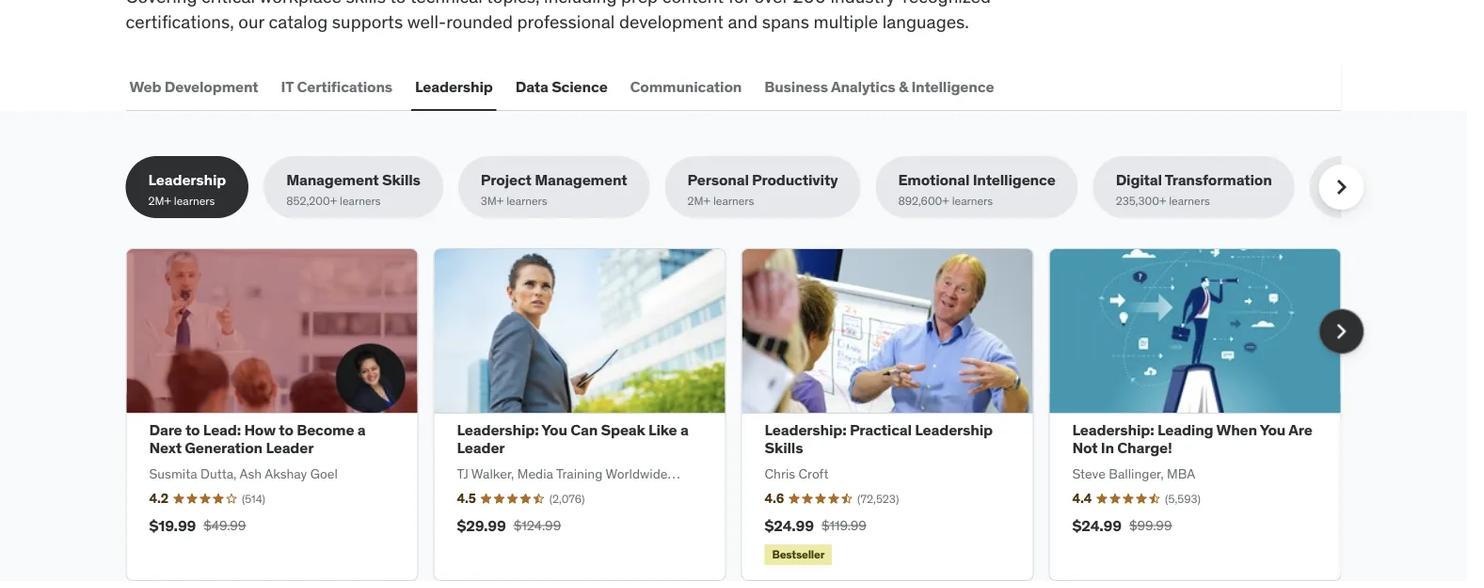 Task type: describe. For each thing, give the bounding box(es) containing it.
management skills 852,200+ learners
[[286, 170, 420, 208]]

leadership: practical leadership skills
[[765, 421, 993, 458]]

carousel element
[[126, 249, 1364, 582]]

content
[[662, 0, 724, 8]]

business analytics & intelligence button
[[761, 64, 998, 109]]

communication button
[[626, 64, 746, 109]]

analytics
[[831, 77, 895, 96]]

management inside management skills 852,200+ learners
[[286, 170, 379, 190]]

are
[[1288, 421, 1312, 440]]

a inside leadership: you can speak like a leader
[[680, 421, 688, 440]]

leadership: for leadership: practical leadership skills
[[765, 421, 846, 440]]

learners inside leadership 2m+ learners
[[174, 194, 215, 208]]

digital
[[1116, 170, 1162, 190]]

learners for digital transformation
[[1169, 194, 1210, 208]]

intelligence inside button
[[911, 77, 994, 96]]

covering
[[126, 0, 197, 8]]

dare
[[149, 421, 182, 440]]

learners for management skills
[[340, 194, 381, 208]]

leadership: you can speak like a leader link
[[457, 421, 688, 458]]

it certifications button
[[277, 64, 396, 109]]

a inside dare to lead: how to become a next generation leader
[[357, 421, 366, 440]]

2m+ inside leadership 2m+ learners
[[148, 194, 171, 208]]

transformation
[[1165, 170, 1272, 190]]

spans
[[762, 10, 809, 33]]

topic filters element
[[126, 156, 1467, 218]]

business for business analytics & intelligence
[[764, 77, 828, 96]]

development
[[164, 77, 258, 96]]

and
[[728, 10, 758, 33]]

workplace
[[259, 0, 341, 8]]

leadership for leadership
[[415, 77, 493, 96]]

supports
[[332, 10, 403, 33]]

dare to lead: how to become a next generation leader
[[149, 421, 366, 458]]

learners for project management
[[506, 194, 547, 208]]

leadership inside leadership: practical leadership skills
[[915, 421, 993, 440]]

you inside leadership: leading when you are not in charge!
[[1260, 421, 1286, 440]]

leadership: for leadership: leading when you are not in charge!
[[1072, 421, 1154, 440]]

skills inside leadership: practical leadership skills
[[765, 439, 803, 458]]

personal
[[687, 170, 749, 190]]

leading
[[1157, 421, 1213, 440]]

2m+ inside personal productivity 2m+ learners
[[687, 194, 710, 208]]

for
[[728, 0, 750, 8]]

charge!
[[1117, 439, 1172, 458]]

prep
[[621, 0, 658, 8]]

leadership: for leadership: you can speak like a leader
[[457, 421, 539, 440]]

next
[[149, 439, 182, 458]]

covering critical workplace skills to technical topics, including prep content for over 200 industry-recognized certifications, our catalog supports well-rounded professional development and spans multiple languages.
[[126, 0, 991, 33]]

project
[[481, 170, 532, 190]]

productivity
[[752, 170, 838, 190]]

next image
[[1326, 172, 1356, 202]]

it
[[281, 77, 294, 96]]

how
[[244, 421, 276, 440]]

well-
[[407, 10, 446, 33]]

learners for personal productivity
[[713, 194, 754, 208]]

technical
[[410, 0, 483, 8]]

project management 3m+ learners
[[481, 170, 627, 208]]

professional
[[517, 10, 615, 33]]

leader inside dare to lead: how to become a next generation leader
[[266, 439, 314, 458]]

certifications,
[[126, 10, 234, 33]]

leadership button
[[411, 64, 497, 109]]

data science button
[[512, 64, 611, 109]]

leadership: you can speak like a leader
[[457, 421, 688, 458]]

certifications
[[297, 77, 392, 96]]

skills inside management skills 852,200+ learners
[[382, 170, 420, 190]]

leadership: leading when you are not in charge!
[[1072, 421, 1312, 458]]



Task type: vqa. For each thing, say whether or not it's contained in the screenshot.
Leadership: related to Leadership: You Can Speak Like a Leader
yes



Task type: locate. For each thing, give the bounding box(es) containing it.
1 vertical spatial intelligence
[[973, 170, 1055, 190]]

leadership: inside leadership: practical leadership skills
[[765, 421, 846, 440]]

business analytics & intelligence
[[764, 77, 994, 96]]

leadership: left the practical
[[765, 421, 846, 440]]

learners inside management skills 852,200+ learners
[[340, 194, 381, 208]]

business for business strategy 1m+ learners
[[1332, 170, 1396, 190]]

management inside project management 3m+ learners
[[535, 170, 627, 190]]

0 vertical spatial skills
[[382, 170, 420, 190]]

web development
[[129, 77, 258, 96]]

1 learners from the left
[[174, 194, 215, 208]]

leader inside leadership: you can speak like a leader
[[457, 439, 505, 458]]

0 vertical spatial business
[[764, 77, 828, 96]]

0 horizontal spatial you
[[541, 421, 567, 440]]

3 learners from the left
[[506, 194, 547, 208]]

strategy
[[1399, 170, 1459, 190]]

leadership for leadership 2m+ learners
[[148, 170, 226, 190]]

skills
[[382, 170, 420, 190], [765, 439, 803, 458]]

1m+
[[1332, 194, 1353, 208]]

including
[[544, 0, 617, 8]]

200
[[793, 0, 826, 8]]

2 horizontal spatial to
[[390, 0, 406, 8]]

business strategy 1m+ learners
[[1332, 170, 1459, 208]]

leadership right the practical
[[915, 421, 993, 440]]

business inside business strategy 1m+ learners
[[1332, 170, 1396, 190]]

critical
[[201, 0, 255, 8]]

leadership
[[415, 77, 493, 96], [148, 170, 226, 190], [915, 421, 993, 440]]

to right dare
[[185, 421, 200, 440]]

data science
[[515, 77, 607, 96]]

learners inside personal productivity 2m+ learners
[[713, 194, 754, 208]]

1 vertical spatial business
[[1332, 170, 1396, 190]]

you left "are" at the right bottom of the page
[[1260, 421, 1286, 440]]

to
[[390, 0, 406, 8], [185, 421, 200, 440], [279, 421, 293, 440]]

1 horizontal spatial 2m+
[[687, 194, 710, 208]]

7 learners from the left
[[1356, 194, 1397, 208]]

to right how
[[279, 421, 293, 440]]

when
[[1216, 421, 1257, 440]]

topics,
[[487, 0, 540, 8]]

leader
[[266, 439, 314, 458], [457, 439, 505, 458]]

like
[[648, 421, 677, 440]]

intelligence
[[911, 77, 994, 96], [973, 170, 1055, 190]]

leadership: inside leadership: leading when you are not in charge!
[[1072, 421, 1154, 440]]

0 vertical spatial intelligence
[[911, 77, 994, 96]]

to for skills
[[390, 0, 406, 8]]

3m+
[[481, 194, 504, 208]]

0 horizontal spatial 2m+
[[148, 194, 171, 208]]

leadership:
[[457, 421, 539, 440], [765, 421, 846, 440], [1072, 421, 1154, 440]]

2 learners from the left
[[340, 194, 381, 208]]

management right project
[[535, 170, 627, 190]]

a
[[357, 421, 366, 440], [680, 421, 688, 440]]

2 a from the left
[[680, 421, 688, 440]]

5 learners from the left
[[952, 194, 993, 208]]

1 2m+ from the left
[[148, 194, 171, 208]]

1 vertical spatial leadership
[[148, 170, 226, 190]]

personal productivity 2m+ learners
[[687, 170, 838, 208]]

you
[[541, 421, 567, 440], [1260, 421, 1286, 440]]

generation
[[185, 439, 263, 458]]

1 leadership: from the left
[[457, 421, 539, 440]]

emotional
[[898, 170, 970, 190]]

in
[[1101, 439, 1114, 458]]

leadership: left leading
[[1072, 421, 1154, 440]]

lead:
[[203, 421, 241, 440]]

catalog
[[269, 10, 328, 33]]

languages.
[[882, 10, 969, 33]]

0 horizontal spatial business
[[764, 77, 828, 96]]

learners
[[174, 194, 215, 208], [340, 194, 381, 208], [506, 194, 547, 208], [713, 194, 754, 208], [952, 194, 993, 208], [1169, 194, 1210, 208], [1356, 194, 1397, 208]]

0 horizontal spatial a
[[357, 421, 366, 440]]

2 management from the left
[[535, 170, 627, 190]]

2m+
[[148, 194, 171, 208], [687, 194, 710, 208]]

data
[[515, 77, 548, 96]]

2 leader from the left
[[457, 439, 505, 458]]

management up 852,200+
[[286, 170, 379, 190]]

speak
[[601, 421, 645, 440]]

communication
[[630, 77, 742, 96]]

development
[[619, 10, 724, 33]]

intelligence right emotional
[[973, 170, 1055, 190]]

2 horizontal spatial leadership
[[915, 421, 993, 440]]

852,200+
[[286, 194, 337, 208]]

2 vertical spatial leadership
[[915, 421, 993, 440]]

0 horizontal spatial leadership
[[148, 170, 226, 190]]

recognized
[[903, 0, 991, 8]]

business down spans
[[764, 77, 828, 96]]

235,300+
[[1116, 194, 1166, 208]]

2 you from the left
[[1260, 421, 1286, 440]]

you left can
[[541, 421, 567, 440]]

leadership down "rounded"
[[415, 77, 493, 96]]

business inside button
[[764, 77, 828, 96]]

management
[[286, 170, 379, 190], [535, 170, 627, 190]]

a right like
[[680, 421, 688, 440]]

intelligence right &
[[911, 77, 994, 96]]

business up 1m+
[[1332, 170, 1396, 190]]

to right skills
[[390, 0, 406, 8]]

6 learners from the left
[[1169, 194, 1210, 208]]

0 horizontal spatial leader
[[266, 439, 314, 458]]

2 horizontal spatial leadership:
[[1072, 421, 1154, 440]]

business
[[764, 77, 828, 96], [1332, 170, 1396, 190]]

0 horizontal spatial leadership:
[[457, 421, 539, 440]]

leadership inside topic filters element
[[148, 170, 226, 190]]

leadership: practical leadership skills link
[[765, 421, 993, 458]]

1 management from the left
[[286, 170, 379, 190]]

leadership inside button
[[415, 77, 493, 96]]

2 2m+ from the left
[[687, 194, 710, 208]]

leadership: inside leadership: you can speak like a leader
[[457, 421, 539, 440]]

dare to lead: how to become a next generation leader link
[[149, 421, 366, 458]]

1 horizontal spatial a
[[680, 421, 688, 440]]

science
[[552, 77, 607, 96]]

a right become
[[357, 421, 366, 440]]

1 horizontal spatial skills
[[765, 439, 803, 458]]

emotional intelligence 892,600+ learners
[[898, 170, 1055, 208]]

&
[[899, 77, 908, 96]]

practical
[[850, 421, 912, 440]]

leadership: leading when you are not in charge! link
[[1072, 421, 1312, 458]]

2 leadership: from the left
[[765, 421, 846, 440]]

0 horizontal spatial management
[[286, 170, 379, 190]]

learners for business strategy
[[1356, 194, 1397, 208]]

892,600+
[[898, 194, 949, 208]]

to inside covering critical workplace skills to technical topics, including prep content for over 200 industry-recognized certifications, our catalog supports well-rounded professional development and spans multiple languages.
[[390, 0, 406, 8]]

1 horizontal spatial to
[[279, 421, 293, 440]]

learners inside 'emotional intelligence 892,600+ learners'
[[952, 194, 993, 208]]

it certifications
[[281, 77, 392, 96]]

1 horizontal spatial management
[[535, 170, 627, 190]]

next image
[[1326, 317, 1356, 347]]

1 horizontal spatial business
[[1332, 170, 1396, 190]]

leadership: left can
[[457, 421, 539, 440]]

to for how
[[279, 421, 293, 440]]

learners inside business strategy 1m+ learners
[[1356, 194, 1397, 208]]

4 learners from the left
[[713, 194, 754, 208]]

web development button
[[126, 64, 262, 109]]

skills
[[346, 0, 386, 8]]

1 a from the left
[[357, 421, 366, 440]]

our
[[238, 10, 264, 33]]

learners for emotional intelligence
[[952, 194, 993, 208]]

1 horizontal spatial leadership:
[[765, 421, 846, 440]]

0 horizontal spatial to
[[185, 421, 200, 440]]

1 horizontal spatial you
[[1260, 421, 1286, 440]]

not
[[1072, 439, 1098, 458]]

digital transformation 235,300+ learners
[[1116, 170, 1272, 208]]

you inside leadership: you can speak like a leader
[[541, 421, 567, 440]]

1 leader from the left
[[266, 439, 314, 458]]

become
[[297, 421, 354, 440]]

leadership down the web development button
[[148, 170, 226, 190]]

learners inside project management 3m+ learners
[[506, 194, 547, 208]]

leadership 2m+ learners
[[148, 170, 226, 208]]

rounded
[[446, 10, 513, 33]]

industry-
[[830, 0, 903, 8]]

1 you from the left
[[541, 421, 567, 440]]

web
[[129, 77, 161, 96]]

can
[[570, 421, 598, 440]]

3 leadership: from the left
[[1072, 421, 1154, 440]]

learners inside the digital transformation 235,300+ learners
[[1169, 194, 1210, 208]]

intelligence inside 'emotional intelligence 892,600+ learners'
[[973, 170, 1055, 190]]

1 horizontal spatial leader
[[457, 439, 505, 458]]

over
[[754, 0, 788, 8]]

multiple
[[814, 10, 878, 33]]

1 horizontal spatial leadership
[[415, 77, 493, 96]]

0 horizontal spatial skills
[[382, 170, 420, 190]]

0 vertical spatial leadership
[[415, 77, 493, 96]]

1 vertical spatial skills
[[765, 439, 803, 458]]



